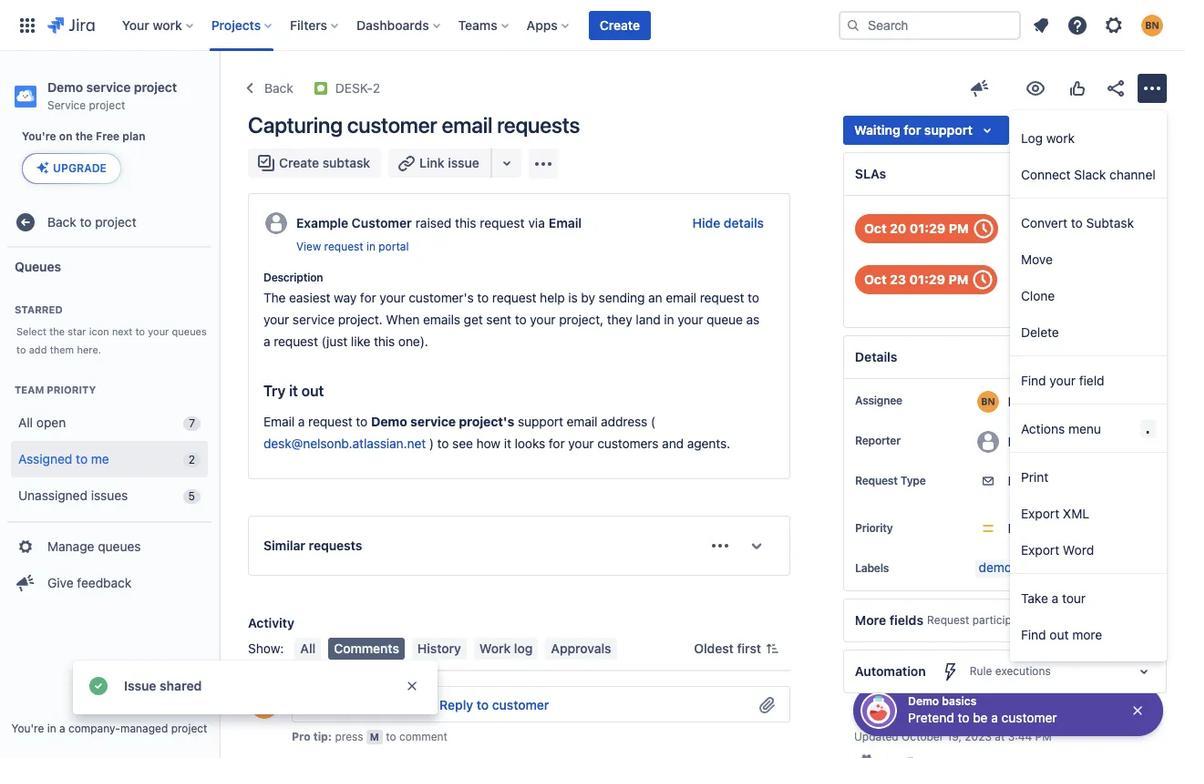 Task type: locate. For each thing, give the bounding box(es) containing it.
1 vertical spatial is
[[442, 711, 452, 727]]

queues
[[15, 258, 61, 274]]

1 vertical spatial out
[[1050, 627, 1069, 642]]

menu bar
[[291, 638, 621, 660]]

is left only
[[442, 711, 452, 727]]

rule
[[970, 665, 993, 678]]

0 horizontal spatial for
[[360, 290, 376, 305]]

0 horizontal spatial service
[[86, 79, 131, 95]]

vote options: no one has voted for this issue yet. image
[[1067, 78, 1089, 99]]

a inside the easiest way for your customer's to request help is by sending an email request to your service project. when emails get sent to your project, they land in your queue as a request (just like this one).
[[264, 334, 270, 349]]

1 vertical spatial october
[[898, 710, 941, 724]]

like
[[351, 334, 370, 349]]

assigned to me
[[18, 451, 109, 466]]

0 vertical spatial time
[[1011, 215, 1040, 231]]

1:29 up 3:44 at the right of the page
[[1005, 710, 1027, 724]]

1 horizontal spatial first
[[1058, 215, 1082, 231]]

getting up notification
[[507, 711, 549, 727]]

work log button
[[474, 638, 538, 660]]

is left by
[[568, 290, 578, 305]]

export word link
[[1010, 532, 1167, 568]]

dismiss image
[[405, 679, 419, 694]]

they inside the easiest way for your customer's to request help is by sending an email request to your service project. when emails get sent to your project, they land in your queue as a request (just like this one).
[[607, 312, 633, 327]]

2 vertical spatial service
[[410, 414, 456, 429]]

2 inside desk-2 link
[[373, 80, 380, 96]]

oct
[[864, 221, 887, 236], [864, 272, 887, 287]]

0 horizontal spatial work
[[153, 17, 182, 32]]

0 horizontal spatial getting
[[507, 711, 549, 727]]

it right try
[[289, 383, 298, 399]]

0 horizontal spatial this
[[374, 334, 395, 349]]

0 vertical spatial they
[[607, 312, 633, 327]]

2 oct from the top
[[864, 272, 887, 287]]

a inside demo basics pretend to be a customer
[[991, 710, 998, 726]]

request inside email a request to demo service project's support email address ( desk@nelsonb.atlassian.net ) to see how it looks for your customers and agents.
[[308, 414, 353, 429]]

this right like
[[374, 334, 395, 349]]

1 horizontal spatial queues
[[172, 326, 207, 337]]

queues right the next in the left top of the page
[[172, 326, 207, 337]]

take a tour
[[1021, 590, 1086, 606]]

1 horizontal spatial create
[[600, 17, 640, 32]]

create for create subtask
[[279, 155, 319, 171]]

out
[[302, 383, 324, 399], [1050, 627, 1069, 642]]

menu bar containing all
[[291, 638, 621, 660]]

it right how
[[504, 436, 511, 451]]

customer inside button
[[492, 698, 549, 713]]

1:29 up started.
[[534, 686, 559, 702]]

Search field
[[839, 10, 1021, 40]]

team
[[15, 384, 44, 396]]

0 vertical spatial it
[[289, 383, 298, 399]]

example customer raised this request via email
[[296, 215, 582, 231]]

you're left company-
[[11, 722, 44, 736]]

service inside the demo service project service project
[[86, 79, 131, 95]]

0 vertical spatial this
[[455, 215, 476, 231]]

create inside primary 'element'
[[600, 17, 640, 32]]

queues up give feedback button
[[98, 538, 141, 554]]

find for find out more
[[1021, 627, 1046, 642]]

service inside email a request to demo service project's support email address ( desk@nelsonb.atlassian.net ) to see how it looks for your customers and agents.
[[410, 414, 456, 429]]

how
[[476, 436, 501, 451]]

out inside group
[[1050, 627, 1069, 642]]

first left newest first icon
[[737, 641, 761, 656]]

back up "capturing"
[[264, 80, 293, 96]]

your inside email a request to demo service project's support email address ( desk@nelsonb.atlassian.net ) to see how it looks for your customers and agents.
[[568, 436, 594, 451]]

0 vertical spatial priority
[[47, 384, 96, 396]]

2 clockicon image from the top
[[969, 265, 998, 295]]

they inside but wait, the conversation is only just getting started. for your customers, getting in touch is as easy as responding to the notification they receive in their email inbox.
[[576, 733, 602, 748]]

customers,
[[652, 711, 717, 727]]

0 horizontal spatial support
[[518, 414, 563, 429]]

0 horizontal spatial queues
[[98, 538, 141, 554]]

customer for example customer raised this request via email
[[352, 215, 412, 231]]

to inside button
[[1071, 215, 1083, 230]]

settings image
[[1103, 14, 1125, 36]]

reporter
[[855, 434, 901, 448]]

oct 23 01:29 pm
[[864, 272, 969, 287]]

1 vertical spatial clockicon image
[[969, 265, 998, 295]]

for right waiting
[[904, 122, 921, 138]]

01:29 right 20
[[910, 221, 946, 236]]

to inside demo basics pretend to be a customer
[[958, 710, 970, 726]]

0 horizontal spatial customer
[[347, 112, 437, 138]]

2 vertical spatial is
[[325, 733, 334, 748]]

1 horizontal spatial it
[[504, 436, 511, 451]]

export xml
[[1021, 506, 1090, 521]]

1 horizontal spatial getting
[[721, 711, 762, 727]]

one).
[[398, 334, 428, 349]]

receive
[[605, 733, 647, 748]]

reply to customer
[[440, 698, 549, 713]]

find down take
[[1021, 627, 1046, 642]]

2 up 5
[[189, 453, 195, 467]]

request up sent
[[492, 290, 537, 305]]

oct left 23
[[864, 272, 887, 287]]

0 vertical spatial 2
[[373, 80, 380, 96]]

2 inside team priority group
[[189, 453, 195, 467]]

find inside group
[[1021, 627, 1046, 642]]

0 vertical spatial october
[[412, 686, 461, 702]]

1 vertical spatial demo
[[371, 414, 407, 429]]

demo inside email a request to demo service project's support email address ( desk@nelsonb.atlassian.net ) to see how it looks for your customers and agents.
[[371, 414, 407, 429]]

oct for oct 20 01:29 pm
[[864, 221, 887, 236]]

19, down "basics"
[[944, 710, 959, 724]]

queues inside "button"
[[98, 538, 141, 554]]

time to first response within 8h
[[1011, 215, 1139, 249]]

all inside team priority group
[[18, 414, 33, 430]]

in right land
[[664, 312, 674, 327]]

request up desk@nelsonb.atlassian.net link
[[308, 414, 353, 429]]

demo inside demo basics pretend to be a customer
[[908, 695, 939, 708]]

your up the receive
[[623, 711, 649, 727]]

october down pretend
[[902, 730, 944, 744]]

this right raised
[[455, 215, 476, 231]]

clockicon image left within 8h button
[[969, 214, 998, 243]]

1 01:29 from the top
[[910, 221, 946, 236]]

2 horizontal spatial customer
[[1002, 710, 1057, 726]]

1 vertical spatial example
[[1008, 434, 1058, 449]]

your up nelson
[[1050, 372, 1076, 388]]

a left company-
[[59, 722, 65, 736]]

1 vertical spatial for
[[360, 290, 376, 305]]

they down started.
[[576, 733, 602, 748]]

to inside team priority group
[[76, 451, 88, 466]]

your
[[380, 290, 405, 305], [264, 312, 289, 327], [530, 312, 556, 327], [678, 312, 703, 327], [148, 326, 169, 337], [1050, 372, 1076, 388], [568, 436, 594, 451], [623, 711, 649, 727]]

2 horizontal spatial demo
[[908, 695, 939, 708]]

2 within from the top
[[1011, 285, 1046, 300]]

19, down pretend
[[947, 730, 962, 744]]

0 vertical spatial service
[[86, 79, 131, 95]]

project
[[134, 79, 177, 95], [89, 98, 125, 112], [95, 214, 136, 229], [171, 722, 207, 736]]

2 export from the top
[[1021, 542, 1060, 558]]

way
[[334, 290, 357, 305]]

0 horizontal spatial customer
[[352, 215, 412, 231]]

1 vertical spatial 2023
[[962, 710, 989, 724]]

priority left priority pin to top. only you can see pinned fields. image
[[855, 522, 893, 535]]

hide
[[693, 215, 721, 231]]

2023
[[484, 686, 515, 702], [962, 710, 989, 724], [965, 730, 992, 744]]

oldest first
[[694, 641, 761, 656]]

1 vertical spatial this
[[374, 334, 395, 349]]

2 horizontal spatial for
[[904, 122, 921, 138]]

email up issue
[[442, 112, 493, 138]]

.
[[1145, 422, 1152, 436]]

support down give feedback icon
[[924, 122, 973, 138]]

email right their
[[694, 733, 725, 748]]

first up 8h
[[1058, 215, 1082, 231]]

0 vertical spatial demo
[[47, 79, 83, 95]]

2 vertical spatial at
[[995, 730, 1005, 744]]

team priority
[[15, 384, 96, 396]]

resolution
[[1058, 266, 1117, 282]]

october up only
[[412, 686, 461, 702]]

0 vertical spatial create
[[600, 17, 640, 32]]

customer up portal
[[352, 215, 412, 231]]

october right created
[[898, 710, 941, 724]]

appswitcher icon image
[[16, 14, 38, 36]]

1 horizontal spatial they
[[607, 312, 633, 327]]

open
[[36, 414, 66, 430]]

work right your
[[153, 17, 182, 32]]

manage queues button
[[7, 529, 212, 565]]

out left more
[[1050, 627, 1069, 642]]

0 vertical spatial export
[[1021, 506, 1060, 521]]

watch options: you are not watching this issue, 0 people watching image
[[1025, 78, 1047, 99]]

back up queues
[[47, 214, 76, 229]]

service down easiest
[[293, 312, 335, 327]]

star
[[68, 326, 86, 337]]

create subtask
[[279, 155, 370, 171]]

01:29 right 23
[[910, 272, 946, 287]]

just
[[483, 711, 504, 727]]

1 horizontal spatial all
[[300, 641, 316, 656]]

is left press
[[325, 733, 334, 748]]

0 horizontal spatial requests
[[309, 538, 362, 553]]

export for export xml
[[1021, 506, 1060, 521]]

2 vertical spatial 2023
[[965, 730, 992, 744]]

19, up only
[[464, 686, 481, 702]]

example up print
[[1008, 434, 1058, 449]]

as right queue
[[746, 312, 760, 327]]

0 vertical spatial 01:29
[[910, 221, 946, 236]]

1 horizontal spatial 1:29
[[1005, 710, 1027, 724]]

automation element
[[843, 650, 1167, 694]]

project up plan
[[134, 79, 177, 95]]

profile image of ben nelson image
[[250, 690, 279, 719]]

them
[[50, 344, 74, 356]]

1 horizontal spatial 2
[[373, 80, 380, 96]]

apps
[[527, 17, 558, 32]]

example for example customer
[[1008, 434, 1058, 449]]

actions image
[[1142, 78, 1163, 99]]

at right be
[[992, 710, 1002, 724]]

1 vertical spatial oct
[[864, 272, 887, 287]]

clockicon image
[[969, 214, 998, 243], [969, 265, 998, 295]]

at up but wait, the conversation is only just getting started. for your customers, getting in touch is as easy as responding to the notification they receive in their email inbox. at the bottom
[[519, 686, 530, 702]]

a inside email a request to demo service project's support email address ( desk@nelsonb.atlassian.net ) to see how it looks for your customers and agents.
[[298, 414, 305, 429]]

2 find from the top
[[1021, 627, 1046, 642]]

oct left 20
[[864, 221, 887, 236]]

create right apps dropdown button
[[600, 17, 640, 32]]

2023 up just
[[484, 686, 515, 702]]

service up )
[[410, 414, 456, 429]]

2 vertical spatial for
[[549, 436, 565, 451]]

a down the
[[264, 334, 270, 349]]

0 vertical spatial requests
[[497, 112, 580, 138]]

link web pages and more image
[[496, 152, 518, 174]]

project down upgrade
[[95, 214, 136, 229]]

2023 down "basics"
[[962, 710, 989, 724]]

support up looks
[[518, 414, 563, 429]]

2 vertical spatial demo
[[908, 695, 939, 708]]

issue
[[448, 155, 479, 171]]

customer up print link
[[1061, 434, 1119, 449]]

at left 3:44 at the right of the page
[[995, 730, 1005, 744]]

back for back to project
[[47, 214, 76, 229]]

filters button
[[285, 10, 346, 40]]

1 horizontal spatial customer
[[1061, 434, 1119, 449]]

demo inside the demo service project service project
[[47, 79, 83, 95]]

you're on the free plan
[[22, 129, 145, 143]]

1 vertical spatial time
[[1011, 266, 1040, 282]]

notification
[[508, 733, 573, 748]]

0 horizontal spatial it
[[289, 383, 298, 399]]

activity
[[248, 615, 294, 631]]

getting
[[507, 711, 549, 727], [721, 711, 762, 727]]

0 horizontal spatial back
[[47, 214, 76, 229]]

help image
[[1067, 14, 1089, 36]]

demo up desk@nelsonb.atlassian.net link
[[371, 414, 407, 429]]

service request image
[[313, 81, 328, 96]]

created october 19, 2023 at 1:29 pm updated october 19, 2023 at 3:44 pm
[[854, 710, 1052, 744]]

2 up capturing customer email requests
[[373, 80, 380, 96]]

for inside the easiest way for your customer's to request help is by sending an email request to your service project. when emails get sent to your project, they land in your queue as a request (just like this one).
[[360, 290, 376, 305]]

desk-2 link
[[335, 78, 380, 99]]

labels pin to top. only you can see pinned fields. image
[[893, 562, 907, 576]]

here.
[[77, 344, 101, 356]]

email right an
[[666, 290, 697, 305]]

inbox.
[[728, 733, 763, 748]]

2 time from the top
[[1011, 266, 1040, 282]]

waiting for support
[[854, 122, 973, 138]]

2023 down be
[[965, 730, 992, 744]]

all inside button
[[300, 641, 316, 656]]

1 vertical spatial 2
[[189, 453, 195, 467]]

issue shared
[[124, 678, 202, 694]]

reply
[[440, 698, 473, 713]]

time inside time to first response within 8h
[[1011, 215, 1040, 231]]

find inside button
[[1021, 372, 1046, 388]]

1 vertical spatial support
[[518, 414, 563, 429]]

print link
[[1010, 459, 1167, 495]]

unassigned
[[18, 487, 88, 503]]

a right be
[[991, 710, 998, 726]]

all left open
[[18, 414, 33, 430]]

2 01:29 from the top
[[910, 272, 946, 287]]

0 vertical spatial customer
[[352, 215, 412, 231]]

group containing log work
[[1010, 114, 1167, 198]]

1 clockicon image from the top
[[969, 214, 998, 243]]

1 vertical spatial back
[[47, 214, 76, 229]]

1 horizontal spatial out
[[1050, 627, 1069, 642]]

1 vertical spatial work
[[1046, 130, 1075, 145]]

demo for demo basics
[[908, 695, 939, 708]]

0 vertical spatial clockicon image
[[969, 214, 998, 243]]

customer
[[352, 215, 412, 231], [1061, 434, 1119, 449]]

export up the desk
[[1021, 542, 1060, 558]]

work for your work
[[153, 17, 182, 32]]

capturing customer email requests
[[248, 112, 580, 138]]

1 vertical spatial they
[[576, 733, 602, 748]]

within
[[1011, 233, 1046, 249], [1011, 285, 1046, 300]]

give feedback button
[[7, 565, 212, 602]]

your inside button
[[1050, 372, 1076, 388]]

2 horizontal spatial service
[[410, 414, 456, 429]]

all right show:
[[300, 641, 316, 656]]

1 export from the top
[[1021, 506, 1060, 521]]

1 oct from the top
[[864, 221, 887, 236]]

demo for demo service project
[[47, 79, 83, 95]]

create
[[600, 17, 640, 32], [279, 155, 319, 171]]

export down emailed
[[1021, 506, 1060, 521]]

jira image
[[47, 14, 95, 36], [47, 14, 95, 36]]

for right way
[[360, 290, 376, 305]]

0 vertical spatial support
[[924, 122, 973, 138]]

feedback
[[77, 575, 132, 590]]

demo service project service project
[[47, 79, 177, 112]]

projects
[[211, 17, 261, 32]]

next
[[112, 326, 133, 337]]

demo up service
[[47, 79, 83, 95]]

history
[[418, 641, 461, 656]]

1 within from the top
[[1011, 233, 1046, 249]]

0 vertical spatial within
[[1011, 233, 1046, 249]]

view
[[296, 240, 321, 253]]

email down try
[[264, 414, 295, 429]]

time inside time to resolution within 16h
[[1011, 266, 1040, 282]]

1 vertical spatial 01:29
[[910, 272, 946, 287]]

your left queue
[[678, 312, 703, 327]]

within inside time to first response within 8h
[[1011, 233, 1046, 249]]

0 horizontal spatial first
[[737, 641, 761, 656]]

email
[[549, 215, 582, 231], [264, 414, 295, 429]]

1:29 inside created october 19, 2023 at 1:29 pm updated october 19, 2023 at 3:44 pm
[[1005, 710, 1027, 724]]

export xml link
[[1010, 495, 1167, 532]]

to inside button
[[477, 698, 489, 713]]

your profile and settings image
[[1142, 14, 1163, 36]]

export word
[[1021, 542, 1094, 558]]

2 getting from the left
[[721, 711, 762, 727]]

a left tour
[[1052, 590, 1059, 606]]

sent
[[486, 312, 512, 327]]

work inside dropdown button
[[153, 17, 182, 32]]

getting up inbox. on the right of page
[[721, 711, 762, 727]]

work inside button
[[1046, 130, 1075, 145]]

1 horizontal spatial example
[[1008, 434, 1058, 449]]

1 horizontal spatial requests
[[497, 112, 580, 138]]

0 vertical spatial back
[[264, 80, 293, 96]]

slas
[[855, 166, 887, 181]]

all for all open
[[18, 414, 33, 430]]

0 vertical spatial queues
[[172, 326, 207, 337]]

back
[[264, 80, 293, 96], [47, 214, 76, 229]]

address
[[601, 414, 648, 429]]

newest first image
[[765, 642, 780, 656]]

pm right 3:44 at the right of the page
[[1035, 730, 1052, 744]]

0 horizontal spatial example
[[296, 215, 348, 231]]

your work button
[[116, 10, 200, 40]]

they down sending
[[607, 312, 633, 327]]

0 horizontal spatial all
[[18, 414, 33, 430]]

1 vertical spatial within
[[1011, 285, 1046, 300]]

0 horizontal spatial they
[[576, 733, 602, 748]]

clockicon image left clone at the right of the page
[[969, 265, 998, 295]]

for inside dropdown button
[[904, 122, 921, 138]]

1 horizontal spatial for
[[549, 436, 565, 451]]

0 horizontal spatial 1:29
[[534, 686, 559, 702]]

support
[[924, 122, 973, 138], [518, 414, 563, 429]]

banner
[[0, 0, 1185, 51]]

demo up pretend
[[908, 695, 939, 708]]

find up ben nelson
[[1021, 372, 1046, 388]]

group containing take a tour
[[1010, 574, 1167, 658]]

1 horizontal spatial back
[[264, 80, 293, 96]]

0 horizontal spatial priority
[[47, 384, 96, 396]]

priority up open
[[47, 384, 96, 396]]

reply to customer button
[[429, 692, 560, 721]]

1 vertical spatial 1:29
[[1005, 710, 1027, 724]]

0 vertical spatial example
[[296, 215, 348, 231]]

sidebar navigation image
[[199, 73, 239, 109]]

press
[[335, 730, 363, 744]]

more fields element
[[843, 599, 1167, 643]]

group containing print
[[1010, 453, 1167, 574]]

service up free
[[86, 79, 131, 95]]

find
[[1021, 372, 1046, 388], [1021, 627, 1046, 642]]

xml
[[1063, 506, 1090, 521]]

requests up add app "image"
[[497, 112, 580, 138]]

time for time to first response within 8h
[[1011, 215, 1040, 231]]

as right tip:
[[338, 733, 351, 748]]

1 vertical spatial queues
[[98, 538, 141, 554]]

out right try
[[302, 383, 324, 399]]

demo-desk
[[979, 560, 1046, 575]]

pm right 23
[[949, 272, 969, 287]]

1 time from the top
[[1011, 215, 1040, 231]]

demo-desk link
[[975, 560, 1050, 578]]

1 horizontal spatial priority
[[855, 522, 893, 535]]

0 vertical spatial you're
[[22, 129, 56, 143]]

1 horizontal spatial demo
[[371, 414, 407, 429]]

group
[[1010, 114, 1167, 198], [1010, 199, 1167, 356], [1010, 453, 1167, 574], [7, 522, 212, 607], [1010, 574, 1167, 658]]

0 vertical spatial is
[[568, 290, 578, 305]]

via
[[528, 215, 545, 231]]

log work
[[1021, 130, 1075, 145]]

to
[[80, 214, 92, 229], [1071, 215, 1083, 230], [1043, 215, 1055, 231], [1043, 266, 1055, 282], [477, 290, 489, 305], [748, 290, 759, 305], [515, 312, 527, 327], [135, 326, 145, 337], [16, 344, 26, 356], [356, 414, 368, 429], [437, 436, 449, 451], [76, 451, 88, 466], [477, 698, 489, 713], [958, 710, 970, 726], [386, 730, 396, 744], [470, 733, 482, 748]]

share image
[[1105, 78, 1127, 99]]

your work
[[122, 17, 182, 32]]

0 horizontal spatial demo
[[47, 79, 83, 95]]

1 vertical spatial create
[[279, 155, 319, 171]]

0 vertical spatial out
[[302, 383, 324, 399]]

within left 16h
[[1011, 285, 1046, 300]]

only
[[455, 711, 480, 727]]

the down just
[[485, 733, 504, 748]]

show image
[[742, 531, 771, 561]]

1 horizontal spatial work
[[1046, 130, 1075, 145]]

0 vertical spatial email
[[549, 215, 582, 231]]

team priority group
[[7, 365, 212, 522]]

requests
[[497, 112, 580, 138], [309, 538, 362, 553]]

link issue
[[420, 155, 479, 171]]

similar
[[264, 538, 305, 553]]

2 horizontal spatial as
[[746, 312, 760, 327]]

for right looks
[[549, 436, 565, 451]]

service inside the easiest way for your customer's to request help is by sending an email request to your service project. when emails get sent to your project, they land in your queue as a request (just like this one).
[[293, 312, 335, 327]]

1 find from the top
[[1021, 372, 1046, 388]]

priority
[[47, 384, 96, 396], [855, 522, 893, 535]]

23
[[890, 272, 906, 287]]

agents.
[[687, 436, 730, 451]]

your left customers
[[568, 436, 594, 451]]

link
[[420, 155, 445, 171]]

1 vertical spatial first
[[737, 641, 761, 656]]

at
[[519, 686, 530, 702], [992, 710, 1002, 724], [995, 730, 1005, 744]]

project.
[[338, 312, 383, 327]]



Task type: describe. For each thing, give the bounding box(es) containing it.
the up press
[[342, 711, 361, 727]]

group containing convert to subtask
[[1010, 199, 1167, 356]]

email inside but wait, the conversation is only just getting started. for your customers, getting in touch is as easy as responding to the notification they receive in their email inbox.
[[694, 733, 725, 748]]

slas element
[[843, 152, 1167, 196]]

wait,
[[311, 711, 339, 727]]

find for find your field
[[1021, 372, 1046, 388]]

01:29 for 20
[[910, 221, 946, 236]]

within inside time to resolution within 16h
[[1011, 285, 1046, 300]]

back for back
[[264, 80, 293, 96]]

clone
[[1021, 288, 1055, 303]]

your inside select the star icon next to your queues to add them here.
[[148, 326, 169, 337]]

emails
[[423, 312, 460, 327]]

all button
[[295, 638, 321, 660]]

plan
[[122, 129, 145, 143]]

customers
[[597, 436, 659, 451]]

print
[[1021, 469, 1049, 485]]

free
[[96, 129, 120, 143]]

hide details
[[693, 215, 764, 231]]

your down the
[[264, 312, 289, 327]]

you're for you're in a company-managed project
[[11, 722, 44, 736]]

pm up started.
[[562, 686, 581, 702]]

comment
[[399, 730, 448, 744]]

to inside time to resolution within 16h
[[1043, 266, 1055, 282]]

in down newest first icon
[[765, 711, 775, 727]]

create for create
[[600, 17, 640, 32]]

customer for example customer
[[1061, 434, 1119, 449]]

easy
[[354, 733, 381, 748]]

actions menu
[[1021, 421, 1101, 436]]

add attachment image
[[757, 695, 779, 717]]

add internal note button
[[293, 692, 418, 721]]

0 vertical spatial at
[[519, 686, 530, 702]]

basics
[[942, 695, 977, 708]]

request up queue
[[700, 290, 744, 305]]

the inside select the star icon next to your queues to add them here.
[[49, 326, 65, 337]]

request right view in the left of the page
[[324, 240, 363, 253]]

close image
[[1131, 704, 1145, 718]]

in left portal
[[366, 240, 376, 253]]

view request in portal
[[296, 240, 409, 253]]

manage queues
[[47, 538, 141, 554]]

but
[[288, 711, 308, 727]]

a inside button
[[1052, 590, 1059, 606]]

emailed request
[[1008, 473, 1103, 489]]

1 vertical spatial at
[[992, 710, 1002, 724]]

connect slack channel button
[[1010, 156, 1167, 192]]

customer inside demo basics pretend to be a customer
[[1002, 710, 1057, 726]]

request left via on the top left of page
[[480, 215, 525, 231]]

responding
[[401, 733, 467, 748]]

0 vertical spatial 2023
[[484, 686, 515, 702]]

clockicon image for oct 20 01:29 pm
[[969, 214, 998, 243]]

emailed
[[1008, 473, 1054, 489]]

create button
[[589, 10, 651, 40]]

this inside the easiest way for your customer's to request help is by sending an email request to your service project. when emails get sent to your project, they land in your queue as a request (just like this one).
[[374, 334, 395, 349]]

1 vertical spatial priority
[[855, 522, 893, 535]]

executions
[[996, 665, 1051, 678]]

support inside dropdown button
[[924, 122, 973, 138]]

(
[[651, 414, 656, 429]]

request type
[[855, 474, 926, 488]]

pm right 20
[[949, 221, 969, 236]]

field
[[1079, 372, 1105, 388]]

back to project
[[47, 214, 136, 229]]

is inside the easiest way for your customer's to request help is by sending an email request to your service project. when emails get sent to your project, they land in your queue as a request (just like this one).
[[568, 290, 578, 305]]

to inside time to first response within 8h
[[1043, 215, 1055, 231]]

in inside the easiest way for your customer's to request help is by sending an email request to your service project. when emails get sent to your project, they land in your queue as a request (just like this one).
[[664, 312, 674, 327]]

8h
[[1049, 233, 1065, 249]]

as inside the easiest way for your customer's to request help is by sending an email request to your service project. when emails get sent to your project, they land in your queue as a request (just like this one).
[[746, 312, 760, 327]]

0 horizontal spatial is
[[325, 733, 334, 748]]

1 vertical spatial 19,
[[944, 710, 959, 724]]

priority inside group
[[47, 384, 96, 396]]

your down help at top left
[[530, 312, 556, 327]]

0 horizontal spatial as
[[338, 733, 351, 748]]

export for export word
[[1021, 542, 1060, 558]]

first inside time to first response within 8h
[[1058, 215, 1082, 231]]

banner containing your work
[[0, 0, 1185, 51]]

group containing manage queues
[[7, 522, 212, 607]]

word
[[1063, 542, 1094, 558]]

time for time to resolution within 16h
[[1011, 266, 1040, 282]]

create subtask button
[[248, 149, 381, 178]]

0 vertical spatial 19,
[[464, 686, 481, 702]]

2 vertical spatial october
[[902, 730, 944, 744]]

find your field
[[1021, 372, 1105, 388]]

waiting for support button
[[843, 116, 1009, 145]]

in left company-
[[47, 722, 56, 736]]

2 vertical spatial 19,
[[947, 730, 962, 744]]

priority pin to top. only you can see pinned fields. image
[[897, 522, 911, 536]]

support inside email a request to demo service project's support email address ( desk@nelsonb.atlassian.net ) to see how it looks for your customers and agents.
[[518, 414, 563, 429]]

hide details button
[[682, 209, 775, 238]]

manage
[[47, 538, 94, 554]]

the right on
[[75, 129, 93, 143]]

1 horizontal spatial as
[[385, 733, 398, 748]]

assignee pin to top. only you can see pinned fields. image
[[906, 394, 921, 409]]

move button
[[1010, 241, 1167, 277]]

waiting
[[854, 122, 901, 138]]

similar requests
[[264, 538, 362, 553]]

work
[[480, 641, 511, 656]]

try it out
[[264, 383, 324, 399]]

01:29 for 23
[[910, 272, 946, 287]]

sending
[[599, 290, 645, 305]]

oct for oct 23 01:29 pm
[[864, 272, 887, 287]]

type
[[900, 474, 926, 488]]

medium
[[1008, 521, 1055, 536]]

apps button
[[521, 10, 576, 40]]

you're for you're on the free plan
[[22, 129, 56, 143]]

1 vertical spatial requests
[[309, 538, 362, 553]]

your up when
[[380, 290, 405, 305]]

it inside email a request to demo service project's support email address ( desk@nelsonb.atlassian.net ) to see how it looks for your customers and agents.
[[504, 436, 511, 451]]

search image
[[846, 18, 861, 32]]

for
[[601, 711, 620, 727]]

updated
[[854, 730, 899, 744]]

1 horizontal spatial email
[[549, 215, 582, 231]]

give feedback image
[[969, 78, 991, 99]]

your inside but wait, the conversation is only just getting started. for your customers, getting in touch is as easy as responding to the notification they receive in their email inbox.
[[623, 711, 649, 727]]

7
[[189, 417, 195, 430]]

copy link to issue image
[[377, 80, 391, 95]]

success image
[[88, 676, 109, 698]]

slack
[[1074, 166, 1106, 182]]

example for example customer raised this request via email
[[296, 215, 348, 231]]

queue
[[707, 312, 743, 327]]

in left their
[[650, 733, 661, 748]]

rule executions
[[970, 665, 1051, 678]]

connect slack channel
[[1021, 166, 1156, 182]]

request
[[855, 474, 898, 488]]

but wait, the conversation is only just getting started. for your customers, getting in touch is as easy as responding to the notification they receive in their email inbox.
[[288, 711, 779, 748]]

add
[[29, 344, 47, 356]]

all for all
[[300, 641, 316, 656]]

to inside but wait, the conversation is only just getting started. for your customers, getting in touch is as easy as responding to the notification they receive in their email inbox.
[[470, 733, 482, 748]]

primary element
[[11, 0, 839, 51]]

for inside email a request to demo service project's support email address ( desk@nelsonb.atlassian.net ) to see how it looks for your customers and agents.
[[549, 436, 565, 451]]

your
[[122, 17, 149, 32]]

all open
[[18, 414, 66, 430]]

within 8h button
[[1011, 233, 1065, 251]]

view request in portal link
[[296, 238, 409, 256]]

automation
[[855, 664, 926, 679]]

the
[[264, 290, 286, 305]]

internal
[[331, 698, 377, 713]]

request type pin to top. only you can see pinned fields. image
[[859, 489, 873, 503]]

project down shared
[[171, 722, 207, 736]]

clockicon image for oct 23 01:29 pm
[[969, 265, 998, 295]]

1 getting from the left
[[507, 711, 549, 727]]

desk
[[1018, 560, 1046, 575]]

queues inside select the star icon next to your queues to add them here.
[[172, 326, 207, 337]]

unassigned issues
[[18, 487, 128, 503]]

details element
[[843, 336, 1167, 379]]

work for log work
[[1046, 130, 1075, 145]]

email inside email a request to demo service project's support email address ( desk@nelsonb.atlassian.net ) to see how it looks for your customers and agents.
[[567, 414, 598, 429]]

pm up 3:44 at the right of the page
[[1030, 710, 1046, 724]]

ben nelson
[[1008, 393, 1075, 409]]

an
[[648, 290, 662, 305]]

email a request to demo service project's support email address ( desk@nelsonb.atlassian.net ) to see how it looks for your customers and agents.
[[264, 414, 730, 451]]

first inside button
[[737, 641, 761, 656]]

request up xml
[[1058, 473, 1103, 489]]

log work button
[[1010, 119, 1167, 156]]

dashboards
[[357, 17, 429, 32]]

more
[[1073, 627, 1103, 642]]

project up free
[[89, 98, 125, 112]]

pro
[[292, 730, 311, 744]]

email inside email a request to demo service project's support email address ( desk@nelsonb.atlassian.net ) to see how it looks for your customers and agents.
[[264, 414, 295, 429]]

starred
[[15, 304, 63, 315]]

upgrade button
[[23, 154, 120, 183]]

email inside the easiest way for your customer's to request help is by sending an email request to your service project. when emails get sent to your project, they land in your queue as a request (just like this one).
[[666, 290, 697, 305]]

find out more
[[1021, 627, 1103, 642]]

request left (just
[[274, 334, 318, 349]]

teams
[[458, 17, 498, 32]]

starred group
[[7, 284, 212, 365]]

dashboards button
[[351, 10, 447, 40]]

tip:
[[313, 730, 332, 744]]

add app image
[[532, 153, 554, 175]]

capturing
[[248, 112, 343, 138]]

notifications image
[[1030, 14, 1052, 36]]



Task type: vqa. For each thing, say whether or not it's contained in the screenshot.
"drag a field type to one of the sections on the left to create a custom field for this issue type."
no



